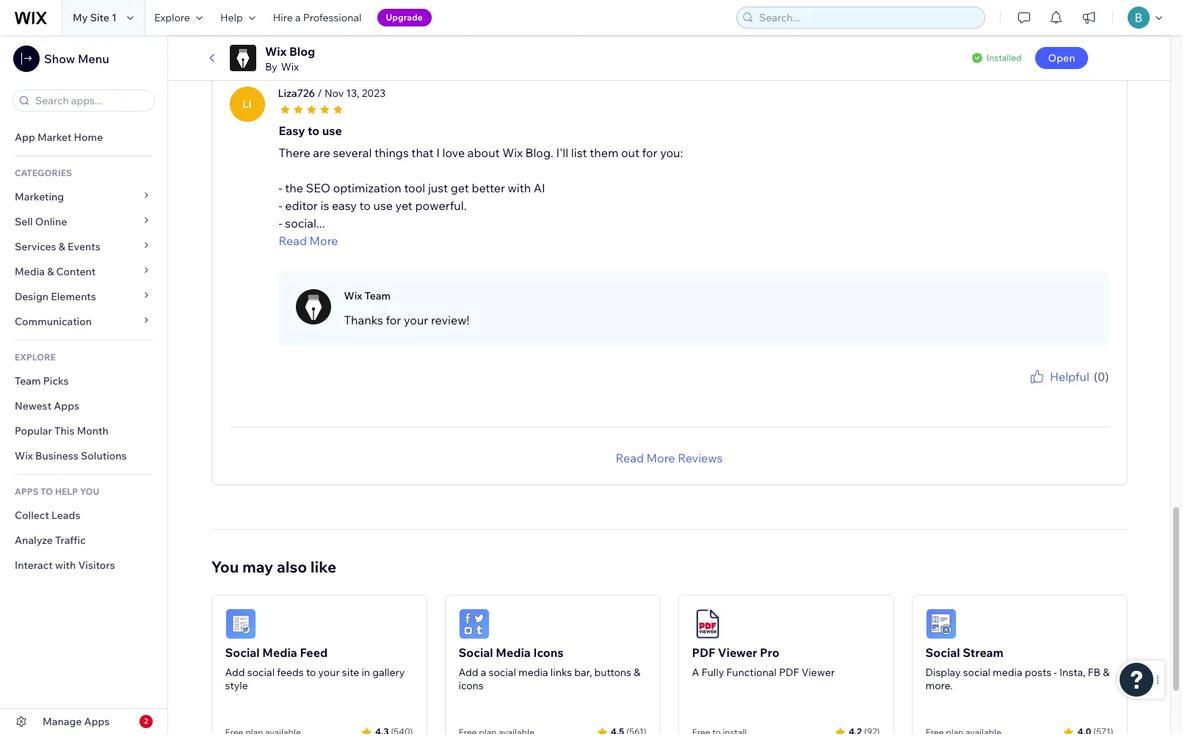 Task type: describe. For each thing, give the bounding box(es) containing it.
social inside social media icons add a social media links bar, buttons & icons
[[489, 666, 516, 679]]

read more button
[[279, 232, 683, 249]]

services & events
[[15, 240, 100, 253]]

social inside social media feed add social feeds to your site in gallery style
[[247, 666, 275, 679]]

- left social...
[[279, 216, 282, 230]]

1 horizontal spatial use
[[373, 198, 393, 213]]

upgrade button
[[377, 9, 432, 26]]

social media icons logo image
[[458, 608, 489, 639]]

love
[[442, 145, 465, 160]]

0 horizontal spatial viewer
[[718, 645, 757, 660]]

easy
[[332, 198, 357, 213]]

sell
[[15, 215, 33, 228]]

helpful button
[[1028, 368, 1089, 385]]

blog
[[289, 44, 315, 59]]

social media icons add a social media links bar, buttons & icons
[[458, 645, 640, 692]]

wix business solutions link
[[0, 443, 167, 468]]

add for social media feed
[[225, 666, 245, 679]]

services
[[15, 240, 56, 253]]

marketing link
[[0, 184, 167, 209]]

them
[[590, 145, 618, 160]]

powerful.
[[415, 198, 467, 213]]

out
[[621, 145, 639, 160]]

more inside easy to use there are several things that i love about wix blog. i'll list them out for you: - the seo optimization tool just get better with ai - editor is easy to use yet powerful. - social... read more
[[309, 233, 338, 248]]

wix for team
[[344, 289, 362, 302]]

team picks link
[[0, 369, 167, 394]]

things
[[374, 145, 409, 160]]

help
[[55, 486, 78, 497]]

open
[[1048, 51, 1075, 65]]

wix team
[[344, 289, 391, 302]]

stream
[[963, 645, 1004, 660]]

show
[[44, 51, 75, 66]]

media inside social media icons add a social media links bar, buttons & icons
[[518, 666, 548, 679]]

there
[[279, 145, 310, 160]]

analyze
[[15, 534, 53, 547]]

design elements link
[[0, 284, 167, 309]]

upgrade
[[386, 12, 423, 23]]

traffic
[[55, 534, 86, 547]]

about
[[468, 145, 500, 160]]

team picks
[[15, 374, 69, 388]]

market
[[37, 131, 71, 144]]

read more reviews
[[616, 451, 723, 465]]

you
[[1020, 385, 1035, 396]]

a inside social media icons add a social media links bar, buttons & icons
[[481, 666, 486, 679]]

communication link
[[0, 309, 167, 334]]

events
[[68, 240, 100, 253]]

buttons
[[594, 666, 631, 679]]

elements
[[51, 290, 96, 303]]

communication
[[15, 315, 94, 328]]

hire a professional
[[273, 11, 362, 24]]

collect leads link
[[0, 503, 167, 528]]

social inside social stream display social media posts - insta, fb & more.
[[963, 666, 990, 679]]

& left events
[[59, 240, 65, 253]]

just
[[428, 180, 448, 195]]

1 vertical spatial your
[[1050, 385, 1069, 396]]

home
[[74, 131, 103, 144]]

wix inside easy to use there are several things that i love about wix blog. i'll list them out for you: - the seo optimization tool just get better with ai - editor is easy to use yet powerful. - social... read more
[[502, 145, 523, 160]]

social for social media icons
[[458, 645, 493, 660]]

are
[[313, 145, 330, 160]]

by
[[265, 60, 277, 73]]

13,
[[346, 86, 359, 100]]

like
[[310, 557, 336, 576]]

2023
[[362, 86, 385, 100]]

help button
[[211, 0, 264, 35]]

feed
[[300, 645, 328, 660]]

more inside read more reviews button
[[646, 451, 675, 465]]

0 vertical spatial team
[[365, 289, 391, 302]]

helpful
[[1050, 369, 1089, 384]]

icons
[[458, 679, 484, 692]]

month
[[77, 424, 109, 438]]

0 horizontal spatial a
[[295, 11, 301, 24]]

gallery
[[372, 666, 405, 679]]

pdf viewer pro logo image
[[692, 608, 723, 639]]

Search apps... field
[[31, 90, 150, 111]]

the
[[285, 180, 303, 195]]

1
[[112, 11, 117, 24]]

that
[[411, 145, 434, 160]]

menu
[[78, 51, 109, 66]]

newest
[[15, 399, 51, 413]]

0 vertical spatial to
[[308, 123, 320, 138]]

better
[[472, 180, 505, 195]]

media inside social stream display social media posts - insta, fb & more.
[[993, 666, 1022, 679]]

read inside read more reviews button
[[616, 451, 644, 465]]

thank
[[993, 385, 1018, 396]]

0 vertical spatial pdf
[[692, 645, 715, 660]]

business
[[35, 449, 78, 463]]

1 vertical spatial viewer
[[801, 666, 835, 679]]

sell online
[[15, 215, 67, 228]]

with inside easy to use there are several things that i love about wix blog. i'll list them out for you: - the seo optimization tool just get better with ai - editor is easy to use yet powerful. - social... read more
[[508, 180, 531, 195]]

& left content
[[47, 265, 54, 278]]

social...
[[285, 216, 325, 230]]

design elements
[[15, 290, 96, 303]]

in
[[361, 666, 370, 679]]

interact with visitors link
[[0, 553, 167, 578]]

apps to help you
[[15, 486, 99, 497]]

get
[[451, 180, 469, 195]]

liza726 / nov 13, 2023
[[278, 86, 385, 100]]

2 horizontal spatial for
[[1037, 385, 1048, 396]]

yet
[[395, 198, 413, 213]]

my
[[73, 11, 88, 24]]

several
[[333, 145, 372, 160]]

& inside social stream display social media posts - insta, fb & more.
[[1103, 666, 1110, 679]]



Task type: locate. For each thing, give the bounding box(es) containing it.
1 horizontal spatial social
[[458, 645, 493, 660]]

show menu button
[[13, 46, 109, 72]]

wix for blog
[[265, 44, 287, 59]]

0 horizontal spatial media
[[518, 666, 548, 679]]

wix left blog.
[[502, 145, 523, 160]]

1 vertical spatial pdf
[[779, 666, 799, 679]]

social up display
[[925, 645, 960, 660]]

my site 1
[[73, 11, 117, 24]]

your left review!
[[404, 312, 428, 327]]

help
[[220, 11, 243, 24]]

pdf down pro
[[779, 666, 799, 679]]

team down explore on the left of page
[[15, 374, 41, 388]]

1 horizontal spatial with
[[508, 180, 531, 195]]

3 social from the left
[[963, 666, 990, 679]]

media left icons
[[496, 645, 531, 660]]

your inside social media feed add social feeds to your site in gallery style
[[318, 666, 340, 679]]

1 horizontal spatial media
[[993, 666, 1022, 679]]

manage
[[43, 715, 82, 728]]

this
[[54, 424, 75, 438]]

1 social from the left
[[247, 666, 275, 679]]

3 social from the left
[[925, 645, 960, 660]]

media inside social media feed add social feeds to your site in gallery style
[[262, 645, 297, 660]]

1 vertical spatial use
[[373, 198, 393, 213]]

for right you
[[1037, 385, 1048, 396]]

1 vertical spatial apps
[[84, 715, 110, 728]]

use
[[322, 123, 342, 138], [373, 198, 393, 213]]

social inside social stream display social media posts - insta, fb & more.
[[925, 645, 960, 660]]

pdf up a
[[692, 645, 715, 660]]

ai
[[534, 180, 545, 195]]

1 horizontal spatial your
[[404, 312, 428, 327]]

1 horizontal spatial social
[[489, 666, 516, 679]]

read down social...
[[279, 233, 307, 248]]

- left editor
[[279, 198, 282, 213]]

2 horizontal spatial social
[[925, 645, 960, 660]]

social media feed logo image
[[225, 608, 256, 639]]

to
[[41, 486, 53, 497]]

- left the
[[279, 180, 282, 195]]

wix blog logo image
[[230, 45, 256, 71]]

popular
[[15, 424, 52, 438]]

reviews
[[678, 451, 723, 465]]

social left feeds
[[247, 666, 275, 679]]

0 horizontal spatial apps
[[54, 399, 79, 413]]

fully
[[701, 666, 724, 679]]

seo
[[306, 180, 330, 195]]

hire
[[273, 11, 293, 24]]

with inside "link"
[[55, 559, 76, 572]]

wix down popular
[[15, 449, 33, 463]]

thanks for your review!
[[344, 312, 469, 327]]

media up feeds
[[262, 645, 297, 660]]

for right out
[[642, 145, 658, 160]]

media for social media icons
[[496, 645, 531, 660]]

you:
[[660, 145, 683, 160]]

& inside social media icons add a social media links bar, buttons & icons
[[634, 666, 640, 679]]

analyze traffic
[[15, 534, 86, 547]]

2 social from the left
[[458, 645, 493, 660]]

0 horizontal spatial social
[[225, 645, 260, 660]]

2 horizontal spatial media
[[496, 645, 531, 660]]

1 horizontal spatial a
[[481, 666, 486, 679]]

app market home link
[[0, 125, 167, 150]]

1 horizontal spatial viewer
[[801, 666, 835, 679]]

design
[[15, 290, 49, 303]]

wix inside wix business solutions link
[[15, 449, 33, 463]]

your down helpful
[[1050, 385, 1069, 396]]

style
[[225, 679, 248, 692]]

your left the site
[[318, 666, 340, 679]]

media for social media feed
[[262, 645, 297, 660]]

for inside easy to use there are several things that i love about wix blog. i'll list them out for you: - the seo optimization tool just get better with ai - editor is easy to use yet powerful. - social... read more
[[642, 145, 658, 160]]

media & content
[[15, 265, 96, 278]]

popular this month
[[15, 424, 109, 438]]

app market home
[[15, 131, 103, 144]]

1 vertical spatial more
[[646, 451, 675, 465]]

add inside social media feed add social feeds to your site in gallery style
[[225, 666, 245, 679]]

media inside sidebar element
[[15, 265, 45, 278]]

i
[[436, 145, 440, 160]]

0 vertical spatial viewer
[[718, 645, 757, 660]]

social right "icons"
[[489, 666, 516, 679]]

media up design
[[15, 265, 45, 278]]

1 horizontal spatial read
[[616, 451, 644, 465]]

editor
[[285, 198, 318, 213]]

hire a professional link
[[264, 0, 370, 35]]

manage apps
[[43, 715, 110, 728]]

li
[[242, 97, 252, 111]]

social down stream on the right of page
[[963, 666, 990, 679]]

services & events link
[[0, 234, 167, 259]]

with left ai
[[508, 180, 531, 195]]

team inside team picks link
[[15, 374, 41, 388]]

more left reviews
[[646, 451, 675, 465]]

read left reviews
[[616, 451, 644, 465]]

for right thanks
[[386, 312, 401, 327]]

1 vertical spatial a
[[481, 666, 486, 679]]

posts
[[1025, 666, 1051, 679]]

social down social media feed logo
[[225, 645, 260, 660]]

read
[[279, 233, 307, 248], [616, 451, 644, 465]]

list
[[571, 145, 587, 160]]

analyze traffic link
[[0, 528, 167, 553]]

more
[[309, 233, 338, 248], [646, 451, 675, 465]]

display
[[925, 666, 961, 679]]

nov
[[324, 86, 344, 100]]

2 social from the left
[[489, 666, 516, 679]]

to down optimization
[[359, 198, 371, 213]]

wix up 'by'
[[265, 44, 287, 59]]

0 horizontal spatial with
[[55, 559, 76, 572]]

media down icons
[[518, 666, 548, 679]]

feeds
[[277, 666, 304, 679]]

0 horizontal spatial use
[[322, 123, 342, 138]]

0 horizontal spatial for
[[386, 312, 401, 327]]

use left yet
[[373, 198, 393, 213]]

icons
[[533, 645, 564, 660]]

1 horizontal spatial add
[[458, 666, 478, 679]]

2 vertical spatial for
[[1037, 385, 1048, 396]]

social for social stream
[[925, 645, 960, 660]]

social media feed add social feeds to your site in gallery style
[[225, 645, 405, 692]]

apps right manage
[[84, 715, 110, 728]]

add down social media icons logo
[[458, 666, 478, 679]]

social stream logo image
[[925, 608, 956, 639]]

a down social media icons logo
[[481, 666, 486, 679]]

collect leads
[[15, 509, 80, 522]]

2 horizontal spatial your
[[1050, 385, 1069, 396]]

is
[[320, 198, 329, 213]]

2 horizontal spatial social
[[963, 666, 990, 679]]

w i image
[[296, 289, 331, 324]]

0 horizontal spatial more
[[309, 233, 338, 248]]

1 media from the left
[[518, 666, 548, 679]]

site
[[90, 11, 109, 24]]

site
[[342, 666, 359, 679]]

interact
[[15, 559, 53, 572]]

show menu
[[44, 51, 109, 66]]

0 horizontal spatial pdf
[[692, 645, 715, 660]]

with down traffic
[[55, 559, 76, 572]]

media inside social media icons add a social media links bar, buttons & icons
[[496, 645, 531, 660]]

0 horizontal spatial social
[[247, 666, 275, 679]]

newest apps link
[[0, 394, 167, 418]]

social inside social media feed add social feeds to your site in gallery style
[[225, 645, 260, 660]]

0 vertical spatial a
[[295, 11, 301, 24]]

apps up the this
[[54, 399, 79, 413]]

marketing
[[15, 190, 64, 203]]

apps for manage apps
[[84, 715, 110, 728]]

1 social from the left
[[225, 645, 260, 660]]

sidebar element
[[0, 35, 168, 734]]

to right easy
[[308, 123, 320, 138]]

with
[[508, 180, 531, 195], [55, 559, 76, 572]]

to
[[308, 123, 320, 138], [359, 198, 371, 213], [306, 666, 316, 679]]

2 add from the left
[[458, 666, 478, 679]]

1 vertical spatial for
[[386, 312, 401, 327]]

app
[[15, 131, 35, 144]]

0 horizontal spatial your
[[318, 666, 340, 679]]

- left insta,
[[1054, 666, 1057, 679]]

wix for business
[[15, 449, 33, 463]]

explore
[[154, 11, 190, 24]]

more down social...
[[309, 233, 338, 248]]

Search... field
[[755, 7, 980, 28]]

0 horizontal spatial add
[[225, 666, 245, 679]]

2 vertical spatial to
[[306, 666, 316, 679]]

popular this month link
[[0, 418, 167, 443]]

0 vertical spatial read
[[279, 233, 307, 248]]

insta,
[[1059, 666, 1085, 679]]

1 horizontal spatial team
[[365, 289, 391, 302]]

a
[[692, 666, 699, 679]]

wix right 'by'
[[281, 60, 299, 73]]

feedback
[[1071, 385, 1109, 396]]

to inside social media feed add social feeds to your site in gallery style
[[306, 666, 316, 679]]

a
[[295, 11, 301, 24], [481, 666, 486, 679]]

use up are
[[322, 123, 342, 138]]

1 horizontal spatial pdf
[[779, 666, 799, 679]]

0 horizontal spatial read
[[279, 233, 307, 248]]

add inside social media icons add a social media links bar, buttons & icons
[[458, 666, 478, 679]]

0 vertical spatial use
[[322, 123, 342, 138]]

add for social media icons
[[458, 666, 478, 679]]

1 add from the left
[[225, 666, 245, 679]]

& right 'buttons'
[[634, 666, 640, 679]]

pdf
[[692, 645, 715, 660], [779, 666, 799, 679]]

functional
[[726, 666, 777, 679]]

- inside social stream display social media posts - insta, fb & more.
[[1054, 666, 1057, 679]]

you
[[211, 557, 239, 576]]

pdf viewer pro a fully functional pdf viewer
[[692, 645, 835, 679]]

add down social media feed logo
[[225, 666, 245, 679]]

i'll
[[556, 145, 568, 160]]

tool
[[404, 180, 425, 195]]

viewer right functional
[[801, 666, 835, 679]]

0 horizontal spatial team
[[15, 374, 41, 388]]

& right "fb"
[[1103, 666, 1110, 679]]

1 vertical spatial with
[[55, 559, 76, 572]]

review!
[[431, 312, 469, 327]]

/
[[317, 86, 322, 100]]

professional
[[303, 11, 362, 24]]

2 media from the left
[[993, 666, 1022, 679]]

0 vertical spatial apps
[[54, 399, 79, 413]]

wix blog by wix
[[265, 44, 315, 73]]

1 vertical spatial to
[[359, 198, 371, 213]]

social inside social media icons add a social media links bar, buttons & icons
[[458, 645, 493, 660]]

2 vertical spatial your
[[318, 666, 340, 679]]

0 vertical spatial your
[[404, 312, 428, 327]]

liza726
[[278, 86, 315, 100]]

social stream display social media posts - insta, fb & more.
[[925, 645, 1110, 692]]

media left posts
[[993, 666, 1022, 679]]

media & content link
[[0, 259, 167, 284]]

to down feed
[[306, 666, 316, 679]]

0 vertical spatial more
[[309, 233, 338, 248]]

may
[[242, 557, 273, 576]]

1 horizontal spatial more
[[646, 451, 675, 465]]

sell online link
[[0, 209, 167, 234]]

social for social media feed
[[225, 645, 260, 660]]

online
[[35, 215, 67, 228]]

social down social media icons logo
[[458, 645, 493, 660]]

1 horizontal spatial media
[[262, 645, 297, 660]]

a right hire
[[295, 11, 301, 24]]

0 vertical spatial for
[[642, 145, 658, 160]]

blog.
[[525, 145, 554, 160]]

viewer up functional
[[718, 645, 757, 660]]

apps for newest apps
[[54, 399, 79, 413]]

1 horizontal spatial for
[[642, 145, 658, 160]]

1 horizontal spatial apps
[[84, 715, 110, 728]]

you may also like
[[211, 557, 336, 576]]

read inside easy to use there are several things that i love about wix blog. i'll list them out for you: - the seo optimization tool just get better with ai - editor is easy to use yet powerful. - social... read more
[[279, 233, 307, 248]]

you
[[80, 486, 99, 497]]

wix up thanks
[[344, 289, 362, 302]]

0 horizontal spatial media
[[15, 265, 45, 278]]

(0)
[[1094, 369, 1109, 384]]

1 vertical spatial team
[[15, 374, 41, 388]]

2
[[144, 717, 148, 726]]

0 vertical spatial with
[[508, 180, 531, 195]]

1 vertical spatial read
[[616, 451, 644, 465]]

team up thanks
[[365, 289, 391, 302]]



Task type: vqa. For each thing, say whether or not it's contained in the screenshot.
Solutions
yes



